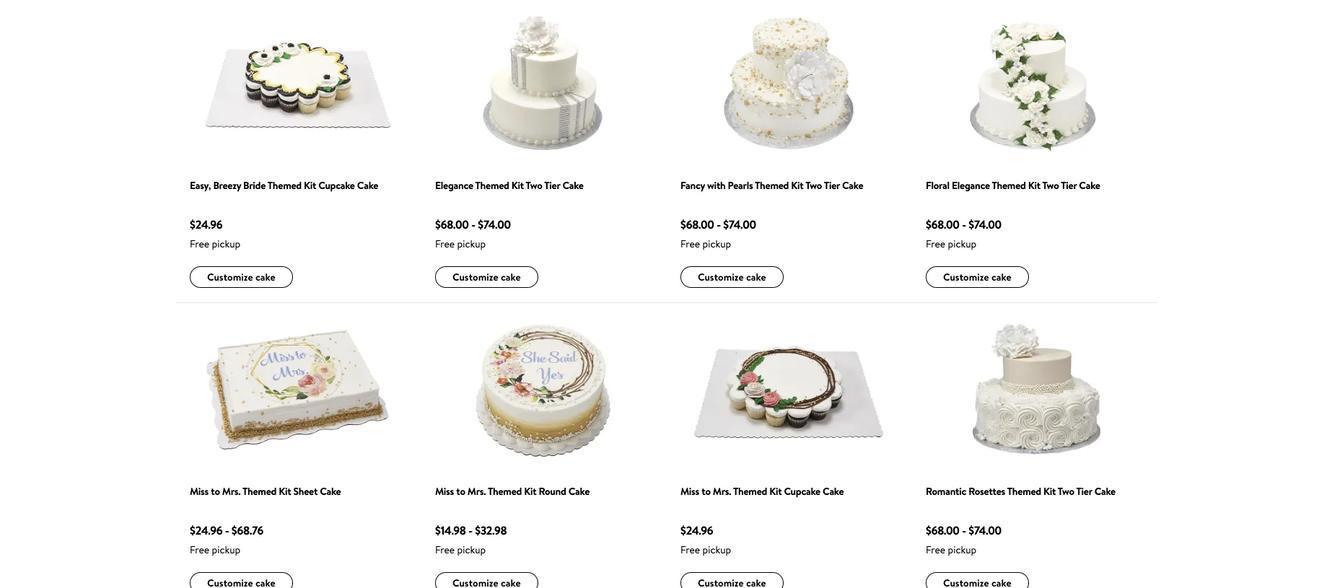 Task type: vqa. For each thing, say whether or not it's contained in the screenshot.
1st Customize cake from left
yes



Task type: describe. For each thing, give the bounding box(es) containing it.
easy, breezy bride themed kit cupcake cake image
[[190, 12, 406, 156]]

rosettes
[[969, 484, 1005, 499]]

free for elegance themed kit two tier cake
[[435, 237, 455, 251]]

$24.96 element for mrs.
[[681, 522, 844, 539]]

$68.00 for fancy
[[681, 217, 714, 232]]

bride
[[243, 178, 266, 193]]

mrs. for $32.98
[[468, 484, 486, 499]]

$24.96 for miss to mrs. themed kit sheet cake
[[190, 522, 222, 538]]

romantic rosettes themed kit two tier cake
[[926, 484, 1116, 499]]

$24.96 - $68.76 element
[[190, 522, 341, 539]]

pickup for romantic rosettes themed kit two tier cake
[[948, 543, 977, 557]]

$68.00 - $74.00 element for themed
[[435, 216, 584, 233]]

$24.96 for miss to mrs. themed kit cupcake cake
[[681, 522, 713, 538]]

romantic rosettes themed kit two tier cake image
[[926, 318, 1142, 461]]

$68.00 for romantic
[[926, 522, 960, 538]]

pickup for miss to mrs. themed kit round cake
[[457, 543, 486, 557]]

customize for breezy
[[207, 270, 253, 284]]

customize cake for themed
[[452, 270, 521, 284]]

customize for elegance
[[943, 270, 989, 284]]

floral
[[926, 178, 950, 193]]

- for miss to mrs. themed kit round cake
[[468, 522, 473, 538]]

$24.96 free pickup for breezy
[[190, 217, 240, 251]]

pickup for elegance themed kit two tier cake
[[457, 237, 486, 251]]

cupcake for easy, breezy bride themed kit cupcake cake
[[318, 178, 355, 193]]

elegance themed kit two tier cake
[[435, 178, 584, 193]]

$68.00 - $74.00 element for rosettes
[[926, 522, 1116, 539]]

miss for $24.96 - $68.76
[[190, 484, 209, 499]]

$68.00 - $74.00 free pickup for themed
[[435, 217, 511, 251]]

miss for $24.96
[[681, 484, 699, 499]]

$14.98
[[435, 522, 466, 538]]

round
[[539, 484, 566, 499]]

to for $24.96
[[702, 484, 711, 499]]

fancy with pearls themed kit two tier cake
[[681, 178, 863, 193]]

- for fancy with pearls themed kit two tier cake
[[717, 217, 721, 232]]

$68.00 for elegance
[[435, 217, 469, 232]]

to for $14.98 - $32.98
[[456, 484, 465, 499]]

pickup for fancy with pearls themed kit two tier cake
[[703, 237, 731, 251]]

easy,
[[190, 178, 211, 193]]

pickup for miss to mrs. themed kit sheet cake
[[212, 543, 240, 557]]

cake for romantic rosettes themed kit two tier cake
[[1095, 484, 1116, 499]]

sheet
[[293, 484, 318, 499]]

cake for bride
[[255, 270, 275, 284]]

cupcake for miss to mrs. themed kit cupcake cake
[[784, 484, 821, 499]]

customize for themed
[[452, 270, 498, 284]]

easy, breezy bride themed kit cupcake cake
[[190, 178, 378, 193]]

customize cake for breezy
[[207, 270, 275, 284]]

miss to mrs. themed kit round cake image
[[435, 318, 652, 461]]

breezy
[[213, 178, 241, 193]]

$24.96 - $68.76 free pickup
[[190, 522, 263, 557]]

pickup for floral elegance themed kit two tier cake
[[948, 237, 977, 251]]



Task type: locate. For each thing, give the bounding box(es) containing it.
$74.00 for elegance
[[969, 217, 1002, 232]]

0 horizontal spatial $24.96 free pickup
[[190, 217, 240, 251]]

3 customize cake from the left
[[698, 270, 766, 284]]

$24.96 element down the miss to mrs. themed kit cupcake cake
[[681, 522, 844, 539]]

0 horizontal spatial $24.96 element
[[190, 216, 378, 233]]

free inside the $24.96 - $68.76 free pickup
[[190, 543, 209, 557]]

3 cake from the left
[[746, 270, 766, 284]]

1 customize cake from the left
[[207, 270, 275, 284]]

cake for miss to mrs. themed kit round cake
[[568, 484, 590, 499]]

1 horizontal spatial cupcake
[[784, 484, 821, 499]]

cake for easy, breezy bride themed kit cupcake cake
[[357, 178, 378, 193]]

2 to from the left
[[456, 484, 465, 499]]

3 customize from the left
[[698, 270, 744, 284]]

$14.98 - $32.98 free pickup
[[435, 522, 507, 557]]

-
[[471, 217, 475, 232], [717, 217, 721, 232], [962, 217, 966, 232], [225, 522, 229, 538], [468, 522, 473, 538], [962, 522, 966, 538]]

1 horizontal spatial $24.96 element
[[681, 522, 844, 539]]

- left $68.76
[[225, 522, 229, 538]]

3 miss from the left
[[681, 484, 699, 499]]

$24.96 inside the $24.96 - $68.76 free pickup
[[190, 522, 222, 538]]

$24.96 free pickup
[[190, 217, 240, 251], [681, 522, 731, 557]]

$14.98 - $32.98 element
[[435, 522, 590, 539]]

- inside the $24.96 - $68.76 free pickup
[[225, 522, 229, 538]]

$68.00 - $74.00 free pickup down 'elegance themed kit two tier cake'
[[435, 217, 511, 251]]

free for miss to mrs. themed kit round cake
[[435, 543, 455, 557]]

$68.00 - $74.00 element
[[435, 216, 584, 233], [681, 216, 863, 233], [926, 216, 1100, 233], [926, 522, 1116, 539]]

fancy
[[681, 178, 705, 193]]

- inside the $14.98 - $32.98 free pickup
[[468, 522, 473, 538]]

- down floral elegance themed kit two tier cake
[[962, 217, 966, 232]]

$68.00 - $74.00 element down fancy with pearls themed kit two tier cake
[[681, 216, 863, 233]]

mrs.
[[222, 484, 241, 499], [468, 484, 486, 499], [713, 484, 731, 499]]

miss to mrs. themed kit round cake
[[435, 484, 590, 499]]

to
[[211, 484, 220, 499], [456, 484, 465, 499], [702, 484, 711, 499]]

2 cake from the left
[[501, 270, 521, 284]]

0 horizontal spatial cupcake
[[318, 178, 355, 193]]

mrs. for pickup
[[713, 484, 731, 499]]

$68.00 - $74.00 free pickup down with
[[681, 217, 756, 251]]

0 vertical spatial cupcake
[[318, 178, 355, 193]]

3 mrs. from the left
[[713, 484, 731, 499]]

free
[[190, 237, 209, 251], [435, 237, 455, 251], [681, 237, 700, 251], [926, 237, 946, 251], [190, 543, 209, 557], [435, 543, 455, 557], [681, 543, 700, 557], [926, 543, 946, 557]]

- down romantic
[[962, 522, 966, 538]]

floral elegance themed kit two tier cake
[[926, 178, 1100, 193]]

free for romantic rosettes themed kit two tier cake
[[926, 543, 946, 557]]

$24.96 element
[[190, 216, 378, 233], [681, 522, 844, 539]]

$68.00 for floral
[[926, 217, 960, 232]]

themed
[[268, 178, 302, 193], [475, 178, 509, 193], [755, 178, 789, 193], [992, 178, 1026, 193], [242, 484, 277, 499], [488, 484, 522, 499], [733, 484, 767, 499], [1007, 484, 1041, 499]]

customize
[[207, 270, 253, 284], [452, 270, 498, 284], [698, 270, 744, 284], [943, 270, 989, 284]]

cupcake
[[318, 178, 355, 193], [784, 484, 821, 499]]

1 vertical spatial $24.96 free pickup
[[681, 522, 731, 557]]

kit
[[304, 178, 316, 193], [512, 178, 524, 193], [791, 178, 804, 193], [1028, 178, 1041, 193], [279, 484, 291, 499], [524, 484, 537, 499], [769, 484, 782, 499], [1044, 484, 1056, 499]]

free for fancy with pearls themed kit two tier cake
[[681, 237, 700, 251]]

0 vertical spatial $24.96 element
[[190, 216, 378, 233]]

$68.00 down romantic
[[926, 522, 960, 538]]

2 horizontal spatial mrs.
[[713, 484, 731, 499]]

$68.00
[[435, 217, 469, 232], [681, 217, 714, 232], [926, 217, 960, 232], [926, 522, 960, 538]]

1 horizontal spatial to
[[456, 484, 465, 499]]

2 miss from the left
[[435, 484, 454, 499]]

$24.96 element down easy, breezy bride themed kit cupcake cake
[[190, 216, 378, 233]]

$74.00 down rosettes
[[969, 522, 1002, 538]]

cake for themed
[[992, 270, 1012, 284]]

$74.00 for themed
[[478, 217, 511, 232]]

1 horizontal spatial elegance
[[952, 178, 990, 193]]

cake for miss to mrs. themed kit sheet cake
[[320, 484, 341, 499]]

1 cake from the left
[[255, 270, 275, 284]]

$68.00 down fancy
[[681, 217, 714, 232]]

$68.00 - $74.00 element down floral elegance themed kit two tier cake
[[926, 216, 1100, 233]]

- down with
[[717, 217, 721, 232]]

$68.00 down floral
[[926, 217, 960, 232]]

4 customize from the left
[[943, 270, 989, 284]]

- right the $14.98
[[468, 522, 473, 538]]

1 miss from the left
[[190, 484, 209, 499]]

- for miss to mrs. themed kit sheet cake
[[225, 522, 229, 538]]

romantic
[[926, 484, 966, 499]]

2 elegance from the left
[[952, 178, 990, 193]]

1 horizontal spatial $24.96 free pickup
[[681, 522, 731, 557]]

$68.00 - $74.00 element for with
[[681, 216, 863, 233]]

2 mrs. from the left
[[468, 484, 486, 499]]

1 to from the left
[[211, 484, 220, 499]]

pickup
[[212, 237, 240, 251], [457, 237, 486, 251], [703, 237, 731, 251], [948, 237, 977, 251], [212, 543, 240, 557], [457, 543, 486, 557], [703, 543, 731, 557], [948, 543, 977, 557]]

cake for floral elegance themed kit two tier cake
[[1079, 178, 1100, 193]]

miss for $14.98 - $32.98
[[435, 484, 454, 499]]

$68.00 - $74.00 free pickup
[[435, 217, 511, 251], [681, 217, 756, 251], [926, 217, 1002, 251], [926, 522, 1002, 557]]

pickup inside the $14.98 - $32.98 free pickup
[[457, 543, 486, 557]]

mrs. for $68.76
[[222, 484, 241, 499]]

1 horizontal spatial miss
[[435, 484, 454, 499]]

3 to from the left
[[702, 484, 711, 499]]

$74.00 down 'elegance themed kit two tier cake'
[[478, 217, 511, 232]]

$68.00 - $74.00 element for elegance
[[926, 216, 1100, 233]]

$68.00 - $74.00 element down 'elegance themed kit two tier cake'
[[435, 216, 584, 233]]

$74.00 down floral elegance themed kit two tier cake
[[969, 217, 1002, 232]]

with
[[707, 178, 726, 193]]

0 horizontal spatial mrs.
[[222, 484, 241, 499]]

2 customize cake from the left
[[452, 270, 521, 284]]

1 vertical spatial cupcake
[[784, 484, 821, 499]]

$74.00
[[478, 217, 511, 232], [723, 217, 756, 232], [969, 217, 1002, 232], [969, 522, 1002, 538]]

tier
[[544, 178, 560, 193], [824, 178, 840, 193], [1061, 178, 1077, 193], [1076, 484, 1092, 499]]

$74.00 down pearls at right
[[723, 217, 756, 232]]

0 vertical spatial $24.96 free pickup
[[190, 217, 240, 251]]

customize for with
[[698, 270, 744, 284]]

1 horizontal spatial mrs.
[[468, 484, 486, 499]]

4 customize cake from the left
[[943, 270, 1012, 284]]

free inside the $14.98 - $32.98 free pickup
[[435, 543, 455, 557]]

$68.00 down 'elegance themed kit two tier cake'
[[435, 217, 469, 232]]

4 cake from the left
[[992, 270, 1012, 284]]

- down 'elegance themed kit two tier cake'
[[471, 217, 475, 232]]

pearls
[[728, 178, 753, 193]]

$68.00 - $74.00 free pickup for with
[[681, 217, 756, 251]]

cake
[[255, 270, 275, 284], [501, 270, 521, 284], [746, 270, 766, 284], [992, 270, 1012, 284]]

1 mrs. from the left
[[222, 484, 241, 499]]

to for $24.96 - $68.76
[[211, 484, 220, 499]]

0 horizontal spatial to
[[211, 484, 220, 499]]

customize cake
[[207, 270, 275, 284], [452, 270, 521, 284], [698, 270, 766, 284], [943, 270, 1012, 284]]

miss to mrs. themed kit cupcake cake image
[[681, 318, 897, 462]]

$24.96 for easy, breezy bride themed kit cupcake cake
[[190, 217, 222, 232]]

$24.96 element for bride
[[190, 216, 378, 233]]

1 vertical spatial $24.96 element
[[681, 522, 844, 539]]

miss to mrs. themed kit sheet cake
[[190, 484, 341, 499]]

- for elegance themed kit two tier cake
[[471, 217, 475, 232]]

elegance themed kit two tier cake image
[[435, 12, 652, 155]]

cake for kit
[[501, 270, 521, 284]]

$68.00 - $74.00 free pickup for rosettes
[[926, 522, 1002, 557]]

0 horizontal spatial elegance
[[435, 178, 473, 193]]

cake for miss to mrs. themed kit cupcake cake
[[823, 484, 844, 499]]

1 customize from the left
[[207, 270, 253, 284]]

miss to mrs. themed kit cupcake cake
[[681, 484, 844, 499]]

1 elegance from the left
[[435, 178, 473, 193]]

$68.00 - $74.00 free pickup down floral
[[926, 217, 1002, 251]]

2 horizontal spatial to
[[702, 484, 711, 499]]

0 horizontal spatial miss
[[190, 484, 209, 499]]

2 customize from the left
[[452, 270, 498, 284]]

two
[[526, 178, 542, 193], [805, 178, 822, 193], [1042, 178, 1059, 193], [1058, 484, 1074, 499]]

miss to mrs. themed kit sheet cake image
[[190, 318, 406, 462]]

$74.00 for rosettes
[[969, 522, 1002, 538]]

2 horizontal spatial miss
[[681, 484, 699, 499]]

$24.96 free pickup for to
[[681, 522, 731, 557]]

elegance
[[435, 178, 473, 193], [952, 178, 990, 193]]

pickup inside the $24.96 - $68.76 free pickup
[[212, 543, 240, 557]]

customize cake for with
[[698, 270, 766, 284]]

$32.98
[[475, 522, 507, 538]]

$74.00 for with
[[723, 217, 756, 232]]

customize cake for elegance
[[943, 270, 1012, 284]]

cake
[[357, 178, 378, 193], [562, 178, 584, 193], [842, 178, 863, 193], [1079, 178, 1100, 193], [320, 484, 341, 499], [568, 484, 590, 499], [823, 484, 844, 499], [1095, 484, 1116, 499]]

$68.00 - $74.00 element down romantic rosettes themed kit two tier cake
[[926, 522, 1116, 539]]

- for romantic rosettes themed kit two tier cake
[[962, 522, 966, 538]]

- for floral elegance themed kit two tier cake
[[962, 217, 966, 232]]

floral elegance themed kit two tier cake image
[[926, 12, 1142, 155]]

$68.00 - $74.00 free pickup for elegance
[[926, 217, 1002, 251]]

free for miss to mrs. themed kit sheet cake
[[190, 543, 209, 557]]

fancy with pearls themed kit two tier cake image
[[681, 12, 897, 155]]

free for floral elegance themed kit two tier cake
[[926, 237, 946, 251]]

$68.00 - $74.00 free pickup down romantic
[[926, 522, 1002, 557]]

$24.96
[[190, 217, 222, 232], [190, 522, 222, 538], [681, 522, 713, 538]]

cake for pearls
[[746, 270, 766, 284]]

miss
[[190, 484, 209, 499], [435, 484, 454, 499], [681, 484, 699, 499]]

$68.76
[[232, 522, 263, 538]]



